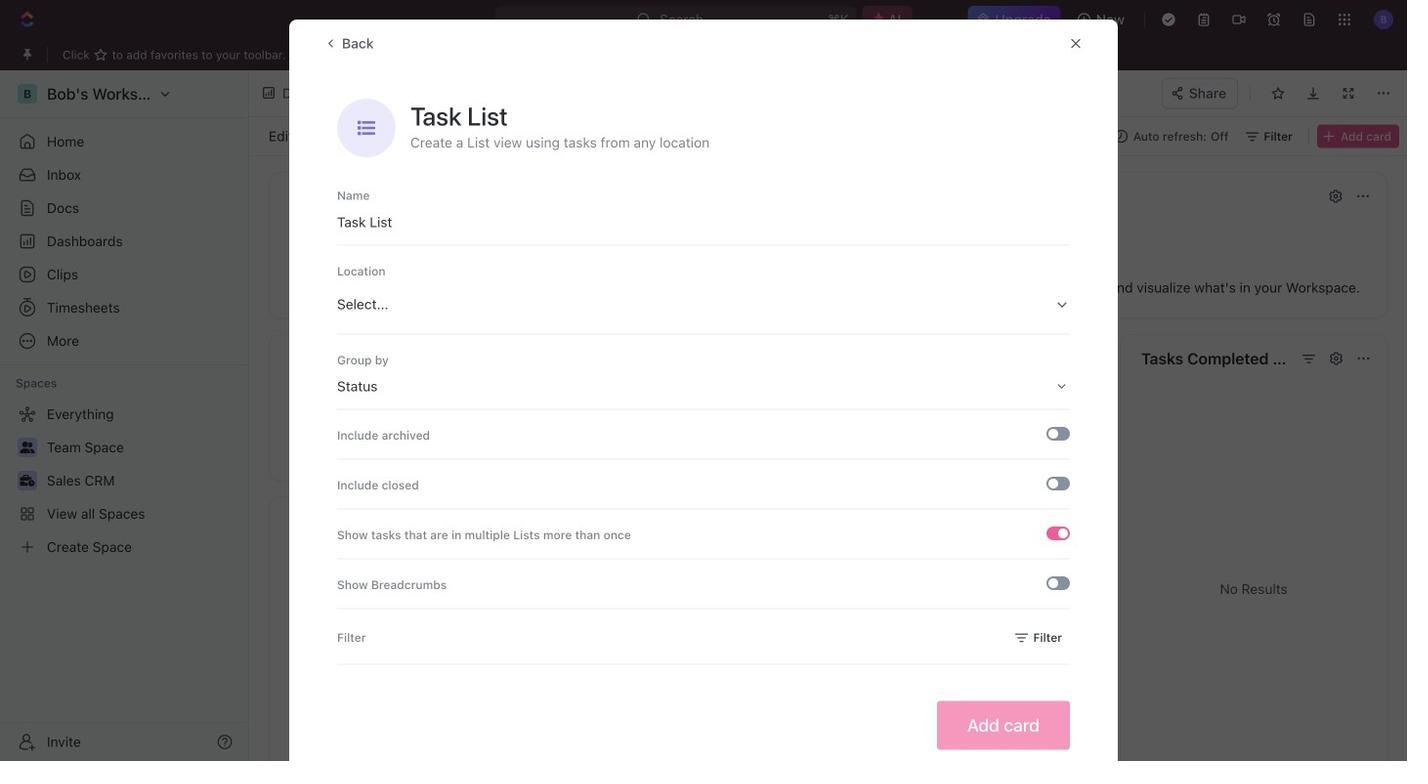 Task type: vqa. For each thing, say whether or not it's contained in the screenshot.
sidebar Navigation at the left of the page
yes



Task type: locate. For each thing, give the bounding box(es) containing it.
tree
[[8, 399, 241, 563]]

Card name text field
[[337, 204, 1071, 240]]

None text field
[[385, 81, 694, 105]]

sidebar navigation
[[0, 70, 249, 762]]



Task type: describe. For each thing, give the bounding box(es) containing it.
tree inside sidebar navigation
[[8, 399, 241, 563]]



